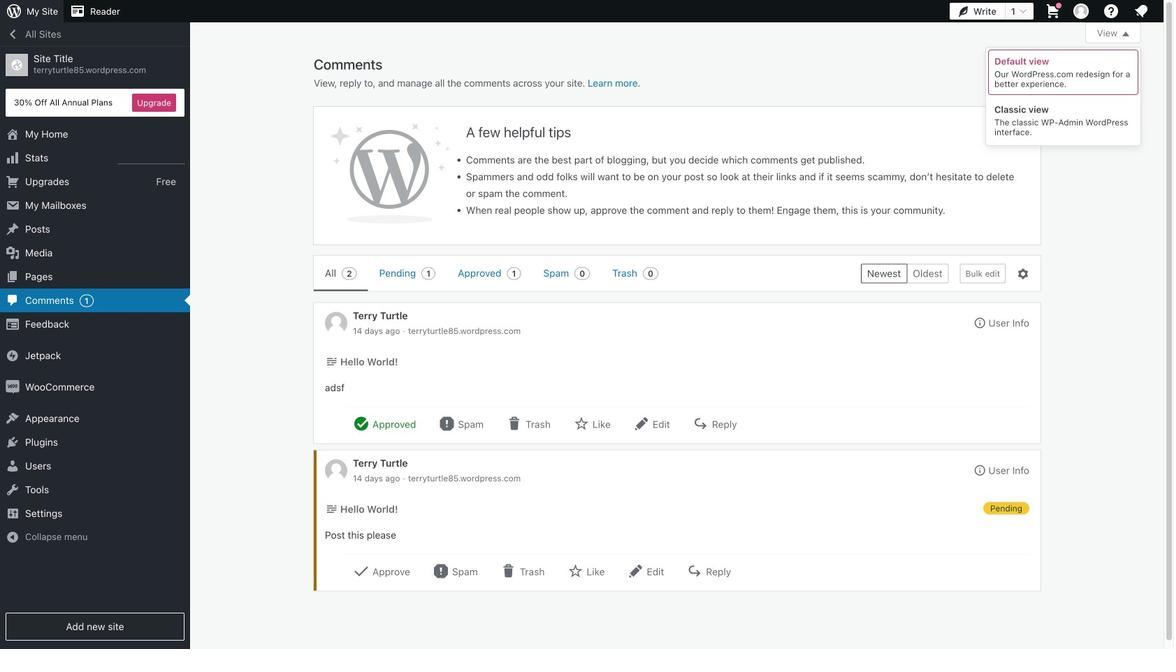 Task type: vqa. For each thing, say whether or not it's contained in the screenshot.
'Dismiss tips' "icon"
yes



Task type: describe. For each thing, give the bounding box(es) containing it.
dismiss tips image
[[1010, 121, 1027, 138]]

terry turtle image
[[325, 312, 347, 334]]

my shopping cart image
[[1045, 3, 1062, 20]]

highest hourly views 0 image
[[118, 155, 185, 164]]

open image
[[1123, 31, 1130, 36]]

help image
[[1103, 3, 1120, 20]]

1 img image from the top
[[6, 349, 20, 363]]

wordpress logo image
[[331, 124, 449, 224]]



Task type: locate. For each thing, give the bounding box(es) containing it.
2 img image from the top
[[6, 380, 20, 394]]

settings image
[[1017, 268, 1030, 280]]

menu
[[314, 256, 850, 291]]

manage your notifications image
[[1133, 3, 1150, 20]]

option group
[[861, 264, 949, 283]]

terry turtle image
[[325, 460, 347, 482]]

1 vertical spatial img image
[[6, 380, 20, 394]]

my profile image
[[1074, 3, 1089, 19]]

main content
[[314, 22, 1141, 591]]

img image
[[6, 349, 20, 363], [6, 380, 20, 394]]

0 vertical spatial img image
[[6, 349, 20, 363]]

None radio
[[861, 264, 907, 283], [907, 264, 949, 283], [861, 264, 907, 283], [907, 264, 949, 283]]



